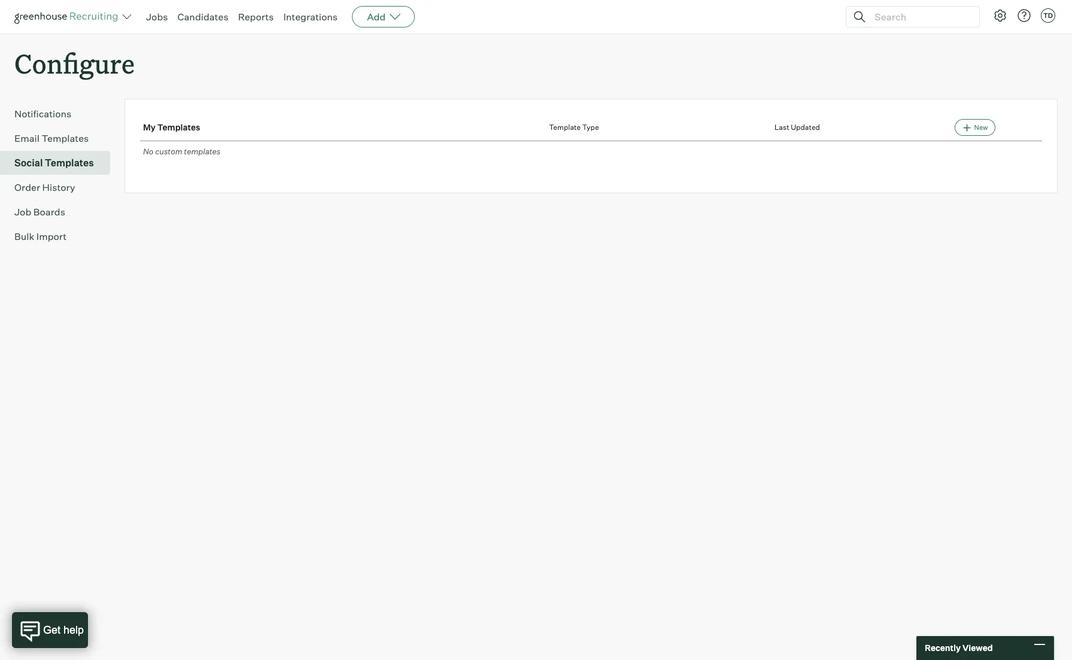 Task type: describe. For each thing, give the bounding box(es) containing it.
Search text field
[[872, 8, 969, 25]]

td button
[[1041, 8, 1055, 23]]

notifications
[[14, 108, 71, 120]]

order
[[14, 182, 40, 193]]

bulk
[[14, 231, 34, 243]]

type
[[582, 123, 599, 132]]

email
[[14, 132, 39, 144]]

add
[[367, 11, 386, 23]]

updated
[[791, 123, 820, 132]]

templates for email templates
[[42, 132, 89, 144]]

recently
[[925, 643, 961, 653]]

job boards link
[[14, 205, 105, 219]]

recently viewed
[[925, 643, 993, 653]]

add button
[[352, 6, 415, 28]]

templates
[[184, 147, 220, 156]]

reports link
[[238, 11, 274, 23]]

bulk import link
[[14, 229, 105, 244]]

template
[[549, 123, 581, 132]]

jobs link
[[146, 11, 168, 23]]

social templates link
[[14, 156, 105, 170]]

order history link
[[14, 180, 105, 195]]

candidates
[[178, 11, 228, 23]]

order history
[[14, 182, 75, 193]]

template type
[[549, 123, 599, 132]]

social
[[14, 157, 43, 169]]

last updated
[[775, 123, 820, 132]]

configure image
[[993, 8, 1008, 23]]

td button
[[1039, 6, 1058, 25]]

templates for my templates
[[157, 122, 200, 133]]



Task type: vqa. For each thing, say whether or not it's contained in the screenshot.
viewed
yes



Task type: locate. For each thing, give the bounding box(es) containing it.
email templates link
[[14, 131, 105, 146]]

reports
[[238, 11, 274, 23]]

history
[[42, 182, 75, 193]]

templates for social templates
[[45, 157, 94, 169]]

integrations
[[283, 11, 338, 23]]

import
[[36, 231, 67, 243]]

jobs
[[146, 11, 168, 23]]

greenhouse recruiting image
[[14, 10, 122, 24]]

my
[[143, 122, 156, 133]]

job
[[14, 206, 31, 218]]

boards
[[33, 206, 65, 218]]

new link
[[955, 119, 996, 136]]

templates up order history 'link'
[[45, 157, 94, 169]]

no
[[143, 147, 154, 156]]

social templates
[[14, 157, 94, 169]]

my templates
[[143, 122, 200, 133]]

bulk import
[[14, 231, 67, 243]]

viewed
[[963, 643, 993, 653]]

last
[[775, 123, 789, 132]]

no custom templates
[[143, 147, 220, 156]]

templates up social templates link
[[42, 132, 89, 144]]

email templates
[[14, 132, 89, 144]]

job boards
[[14, 206, 65, 218]]

templates up no custom templates
[[157, 122, 200, 133]]

templates
[[157, 122, 200, 133], [42, 132, 89, 144], [45, 157, 94, 169]]

configure
[[14, 45, 135, 81]]

integrations link
[[283, 11, 338, 23]]

notifications link
[[14, 107, 105, 121]]

candidates link
[[178, 11, 228, 23]]

td
[[1043, 11, 1053, 20]]

new
[[974, 123, 988, 132]]

custom
[[155, 147, 182, 156]]



